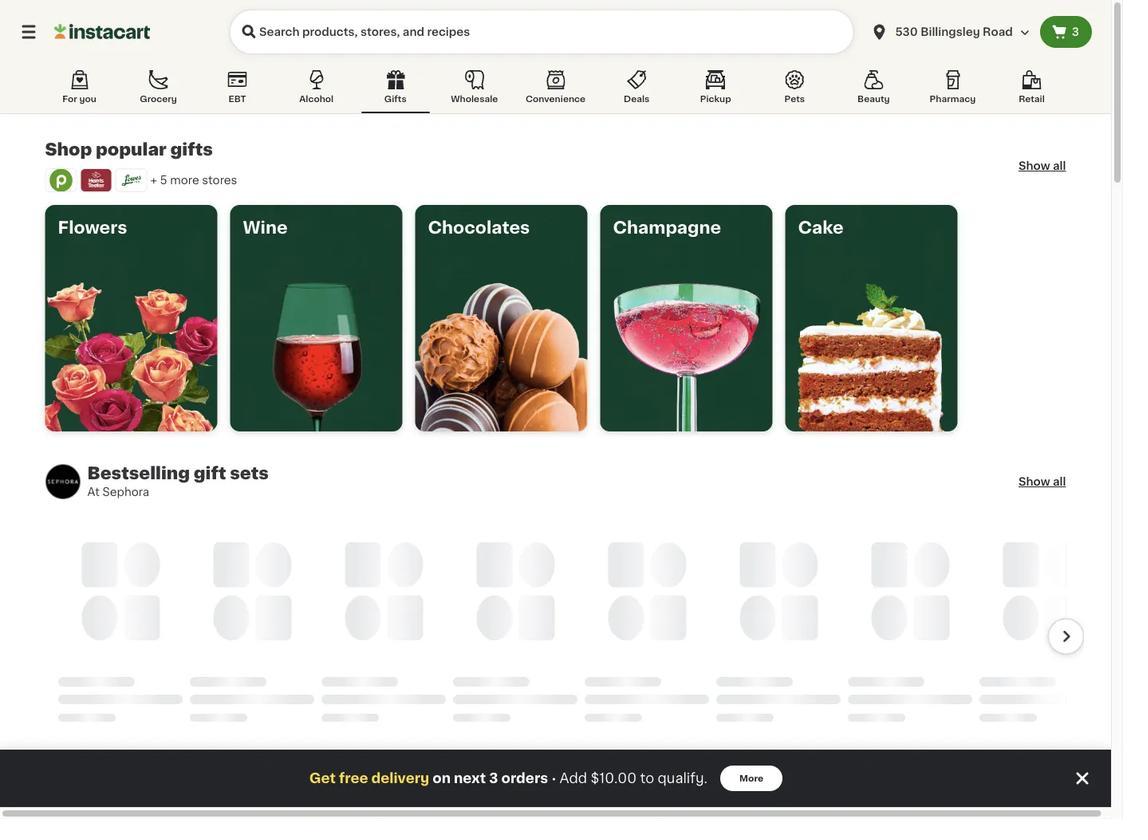 Task type: locate. For each thing, give the bounding box(es) containing it.
2 horizontal spatial mini
[[895, 668, 919, 679]]

1 for glow recipe fruit babies bestsellers kit
[[190, 714, 193, 723]]

0 vertical spatial youth
[[453, 668, 485, 679]]

replica
[[921, 668, 963, 679]]

bum right janeiro
[[140, 668, 166, 679]]

youth to the people the youth system
[[453, 668, 567, 695]]

dewy
[[1020, 668, 1052, 679]]

3 show all link from the top
[[1019, 796, 1066, 812]]

1 vertical spatial sephora
[[584, 668, 631, 679]]

1 each down babies at the left bottom
[[190, 714, 218, 723]]

sephora up perfume
[[584, 668, 631, 679]]

sephora inside bestselling gift sets at sephora
[[102, 487, 149, 498]]

3 set from the left
[[891, 684, 910, 695]]

show all
[[1019, 160, 1066, 172], [1019, 476, 1066, 488], [1019, 798, 1066, 810]]

3 right next
[[489, 772, 498, 786]]

wholesale
[[451, 95, 498, 103]]

tab panel
[[27, 140, 1105, 819]]

sephora down bestselling
[[102, 487, 149, 498]]

many in stock
[[74, 717, 137, 726], [469, 717, 532, 726], [205, 730, 268, 739], [995, 730, 1058, 739], [732, 746, 795, 755]]

2 vertical spatial all
[[1053, 798, 1066, 810]]

de
[[78, 668, 93, 679]]

add
[[560, 772, 587, 786]]

show
[[1019, 160, 1051, 172], [1019, 476, 1051, 488], [1019, 798, 1051, 810]]

(413)
[[249, 701, 270, 710]]

kit down "essentials"
[[795, 700, 810, 711]]

&
[[422, 684, 431, 695], [979, 684, 988, 695]]

1 show from the top
[[1019, 160, 1051, 172]]

0 vertical spatial sephora
[[102, 487, 149, 498]]

3 show from the top
[[1019, 798, 1051, 810]]

2 show all link from the top
[[1019, 474, 1066, 490]]

people
[[528, 668, 567, 679]]

to
[[488, 668, 501, 679]]

1 vertical spatial bum
[[58, 684, 84, 695]]

1 all from the top
[[1053, 160, 1066, 172]]

sol
[[58, 668, 75, 679]]

1 horizontal spatial duo
[[1040, 684, 1063, 695]]

2 show all from the top
[[1019, 476, 1066, 488]]

1 each down 4-
[[716, 730, 744, 739]]

acne
[[763, 700, 792, 711]]

duo inside tatcha dewy cleanse & hydrate duo
[[1040, 684, 1063, 695]]

1 vertical spatial all
[[1053, 476, 1066, 488]]

1 vertical spatial duo
[[321, 716, 344, 727]]

1 vertical spatial show
[[1019, 476, 1051, 488]]

stock down '(960)'
[[112, 717, 137, 726]]

item carousel region
[[27, 513, 1105, 760]]

0 horizontal spatial 3
[[489, 772, 498, 786]]

perfume
[[584, 684, 633, 695]]

sephora image
[[45, 464, 81, 500]]

jet
[[86, 684, 105, 695]]

on
[[433, 772, 451, 786]]

1 horizontal spatial kit
[[795, 700, 810, 711]]

many down hydrate
[[995, 730, 1021, 739]]

lowes foods logo image
[[119, 168, 143, 192]]

duo inside yves saint laurent mini black opium & libre eau de parfum duo
[[321, 716, 344, 727]]

1 & from the left
[[422, 684, 431, 695]]

None search field
[[230, 10, 854, 54]]

next
[[454, 772, 486, 786]]

(50)
[[644, 701, 662, 710]]

each down 4-
[[722, 730, 744, 739]]

oz
[[599, 714, 609, 723]]

mini up (34)
[[895, 668, 919, 679]]

many down the youth to the people the youth system
[[469, 717, 494, 726]]

black
[[348, 684, 378, 695]]

tab panel containing shop popular gifts
[[27, 140, 1105, 819]]

in
[[101, 717, 109, 726], [496, 717, 504, 726], [233, 730, 241, 739], [1023, 730, 1031, 739], [760, 746, 768, 755]]

grocery
[[140, 95, 177, 103]]

kit right bestsellers
[[296, 684, 311, 695]]

1 horizontal spatial set
[[685, 684, 703, 695]]

set inside hermes mini replica coffret set
[[891, 684, 910, 695]]

many in stock down (76) at left
[[469, 717, 532, 726]]

ebt
[[229, 95, 246, 103]]

1 vertical spatial 3
[[489, 772, 498, 786]]

1 vertical spatial kit
[[795, 700, 810, 711]]

set
[[108, 684, 127, 695], [685, 684, 703, 695], [891, 684, 910, 695]]

bestselling
[[87, 465, 190, 482]]

•
[[551, 772, 557, 785]]

pharmacy button
[[919, 67, 987, 113]]

bum
[[140, 668, 166, 679], [58, 684, 84, 695]]

more
[[170, 175, 199, 186]]

0 vertical spatial show
[[1019, 160, 1051, 172]]

& down tatcha
[[979, 684, 988, 695]]

in down the youth to the people the youth system
[[496, 717, 504, 726]]

deals button
[[603, 67, 671, 113]]

convenience button
[[519, 67, 592, 113]]

piece
[[729, 700, 760, 711]]

you
[[79, 95, 96, 103]]

0 vertical spatial all
[[1053, 160, 1066, 172]]

1 vertical spatial show all link
[[1019, 474, 1066, 490]]

duo down "libre"
[[321, 716, 344, 727]]

alcohol button
[[282, 67, 351, 113]]

in down jet
[[101, 717, 109, 726]]

babies
[[190, 684, 228, 695]]

★★★★★
[[58, 699, 114, 710], [58, 699, 114, 710], [190, 699, 245, 710], [190, 699, 245, 710], [453, 699, 509, 710], [453, 699, 509, 710], [584, 699, 640, 710], [584, 699, 640, 710], [848, 699, 904, 710], [848, 699, 904, 710], [979, 699, 1035, 710], [979, 699, 1035, 710], [321, 715, 377, 726], [321, 715, 377, 726], [716, 715, 772, 726], [716, 715, 772, 726]]

0 vertical spatial show all
[[1019, 160, 1066, 172]]

1 show all from the top
[[1019, 160, 1066, 172]]

at
[[87, 487, 100, 498]]

glow
[[190, 668, 218, 679]]

mini up sampler
[[676, 668, 700, 679]]

show all link
[[1019, 158, 1066, 174], [1019, 474, 1066, 490], [1019, 796, 1066, 812]]

1 down babies at the left bottom
[[190, 714, 193, 723]]

2 vertical spatial show
[[1019, 798, 1051, 810]]

(34)
[[907, 701, 925, 710]]

$27.00 element
[[979, 645, 1105, 665]]

0 horizontal spatial each
[[195, 714, 218, 723]]

3 button
[[1040, 16, 1092, 48]]

show for 2nd show all link from the top of the page
[[1019, 476, 1051, 488]]

1 horizontal spatial each
[[722, 730, 744, 739]]

show all for 2nd show all link from the top of the page
[[1019, 476, 1066, 488]]

many in stock up more button
[[732, 746, 795, 755]]

3
[[1072, 26, 1080, 38], [489, 772, 498, 786]]

flowers
[[58, 219, 127, 236]]

duo up (97)
[[1040, 684, 1063, 695]]

set up (34)
[[891, 684, 910, 695]]

free
[[339, 772, 368, 786]]

stock
[[112, 717, 137, 726], [506, 717, 532, 726], [243, 730, 268, 739], [1033, 730, 1058, 739], [770, 746, 795, 755]]

2 all from the top
[[1053, 476, 1066, 488]]

set right sampler
[[685, 684, 703, 695]]

1 horizontal spatial 3
[[1072, 26, 1080, 38]]

2 horizontal spatial set
[[891, 684, 910, 695]]

mini down yves
[[321, 684, 345, 695]]

& up parfum
[[422, 684, 431, 695]]

1 each down hydrate
[[979, 714, 1008, 723]]

chocolates
[[428, 219, 530, 236]]

2 vertical spatial show all
[[1019, 798, 1066, 810]]

0 vertical spatial bum
[[140, 668, 166, 679]]

shop popular gifts
[[45, 141, 213, 158]]

2 show from the top
[[1019, 476, 1051, 488]]

2 & from the left
[[979, 684, 988, 695]]

4-
[[716, 700, 729, 711]]

1 horizontal spatial sephora
[[584, 668, 631, 679]]

1 vertical spatial youth
[[477, 684, 509, 695]]

wine link
[[230, 205, 403, 432]]

many up more button
[[732, 746, 757, 755]]

1 horizontal spatial &
[[979, 684, 988, 695]]

pets
[[785, 95, 805, 103]]

(960)
[[117, 701, 142, 710]]

laurent
[[382, 668, 424, 679]]

bestsellers
[[231, 684, 293, 695]]

1 set from the left
[[108, 684, 127, 695]]

0 horizontal spatial set
[[108, 684, 127, 695]]

1 each for peter thomas roth acne-clear essentials 4-piece acne kit
[[716, 730, 744, 739]]

youth down to
[[477, 684, 509, 695]]

pets button
[[761, 67, 829, 113]]

show all for first show all link
[[1019, 160, 1066, 172]]

2 vertical spatial show all link
[[1019, 796, 1066, 812]]

2 horizontal spatial 1 each
[[979, 714, 1008, 723]]

0 vertical spatial 3
[[1072, 26, 1080, 38]]

get free delivery on next 3 orders • add $10.00 to qualify.
[[309, 772, 708, 786]]

grocery button
[[124, 67, 193, 113]]

1 for peter thomas roth acne-clear essentials 4-piece acne kit
[[716, 730, 720, 739]]

2 horizontal spatial each
[[985, 714, 1008, 723]]

1 horizontal spatial 1 each
[[716, 730, 744, 739]]

0 horizontal spatial sephora
[[102, 487, 149, 498]]

3 show all from the top
[[1019, 798, 1066, 810]]

0 horizontal spatial 1 each
[[190, 714, 218, 723]]

many down babies at the left bottom
[[205, 730, 231, 739]]

0 horizontal spatial mini
[[321, 684, 345, 695]]

2 530 billingsley road button from the left
[[870, 10, 1031, 54]]

3 right road
[[1072, 26, 1080, 38]]

0 vertical spatial duo
[[1040, 684, 1063, 695]]

1 fl oz
[[584, 714, 609, 723]]

delivery
[[371, 772, 430, 786]]

(96)
[[380, 717, 399, 726]]

many down jet
[[74, 717, 99, 726]]

cake link
[[786, 205, 958, 432]]

0 horizontal spatial the
[[453, 684, 474, 695]]

1 down 4-
[[716, 730, 720, 739]]

hermes mini replica coffret set
[[848, 668, 963, 695]]

0 horizontal spatial bum
[[58, 684, 84, 695]]

bum down 'sol'
[[58, 684, 84, 695]]

1 horizontal spatial mini
[[676, 668, 700, 679]]

yves
[[321, 668, 347, 679]]

beauty button
[[840, 67, 908, 113]]

show all for third show all link from the top
[[1019, 798, 1066, 810]]

clear
[[750, 684, 780, 695]]

each down babies at the left bottom
[[195, 714, 218, 723]]

fl
[[590, 714, 596, 723]]

get
[[309, 772, 336, 786]]

1 vertical spatial the
[[453, 684, 474, 695]]

duo
[[1040, 684, 1063, 695], [321, 716, 344, 727]]

0 vertical spatial show all link
[[1019, 158, 1066, 174]]

1 horizontal spatial the
[[504, 668, 525, 679]]

0 horizontal spatial kit
[[296, 684, 311, 695]]

youth left to
[[453, 668, 485, 679]]

coffret
[[848, 684, 888, 695]]

0 horizontal spatial &
[[422, 684, 431, 695]]

1 left fl
[[584, 714, 588, 723]]

flowers link
[[45, 205, 217, 432]]

many
[[74, 717, 99, 726], [469, 717, 494, 726], [205, 730, 231, 739], [995, 730, 1021, 739], [732, 746, 757, 755]]

for you button
[[45, 67, 114, 113]]

each down hydrate
[[985, 714, 1008, 723]]

set down janeiro
[[108, 684, 127, 695]]

0 horizontal spatial duo
[[321, 716, 344, 727]]

0 vertical spatial kit
[[296, 684, 311, 695]]

1 vertical spatial show all
[[1019, 476, 1066, 488]]

2 set from the left
[[685, 684, 703, 695]]

essentials
[[783, 684, 839, 695]]



Task type: vqa. For each thing, say whether or not it's contained in the screenshot.
The Hermes Mini Replica Coffret Set
yes



Task type: describe. For each thing, give the bounding box(es) containing it.
pickup button
[[682, 67, 750, 113]]

for
[[62, 95, 77, 103]]

many in stock down '(960)'
[[74, 717, 137, 726]]

more button
[[721, 766, 783, 792]]

many in stock down (97)
[[995, 730, 1058, 739]]

acne-
[[716, 684, 750, 695]]

alcohol
[[299, 95, 334, 103]]

gifts
[[384, 95, 407, 103]]

set inside sol de janeiro bum bum jet set
[[108, 684, 127, 695]]

7.5 ml
[[848, 714, 874, 723]]

fruit
[[263, 668, 289, 679]]

eau
[[352, 700, 373, 711]]

beauty
[[858, 95, 890, 103]]

convenience
[[526, 95, 586, 103]]

530 billingsley road
[[896, 26, 1013, 38]]

parfum
[[395, 700, 435, 711]]

sephora deluxe mini perfume sampler set
[[584, 668, 703, 695]]

1 each for glow recipe fruit babies bestsellers kit
[[190, 714, 218, 723]]

in up more button
[[760, 746, 768, 755]]

road
[[983, 26, 1013, 38]]

harris teeter logo image
[[84, 168, 108, 192]]

tatcha
[[979, 668, 1017, 679]]

set inside the 'sephora deluxe mini perfume sampler set'
[[685, 684, 703, 695]]

retail button
[[998, 67, 1066, 113]]

& inside yves saint laurent mini black opium & libre eau de parfum duo
[[422, 684, 431, 695]]

shop categories tab list
[[45, 67, 1066, 113]]

1 530 billingsley road button from the left
[[861, 10, 1040, 54]]

(7)
[[775, 717, 787, 726]]

saint
[[350, 668, 379, 679]]

1 for sephora deluxe mini perfume sampler set
[[584, 714, 588, 723]]

pharmacy
[[930, 95, 976, 103]]

sampler
[[635, 684, 682, 695]]

thomas
[[749, 668, 794, 679]]

recipe
[[221, 668, 261, 679]]

publix logo image
[[49, 168, 73, 192]]

glow recipe fruit babies bestsellers kit
[[190, 668, 311, 695]]

cleanse
[[1055, 668, 1100, 679]]

stock down (413)
[[243, 730, 268, 739]]

gift
[[194, 465, 226, 482]]

kit inside glow recipe fruit babies bestsellers kit
[[296, 684, 311, 695]]

peter
[[716, 668, 746, 679]]

& inside tatcha dewy cleanse & hydrate duo
[[979, 684, 988, 695]]

(97)
[[1039, 701, 1056, 710]]

orders
[[501, 772, 548, 786]]

+
[[150, 175, 157, 186]]

mini inside hermes mini replica coffret set
[[895, 668, 919, 679]]

chocolates link
[[415, 205, 588, 432]]

shop
[[45, 141, 92, 158]]

system
[[512, 684, 554, 695]]

pickup
[[700, 95, 731, 103]]

wine
[[243, 219, 288, 236]]

1 show all link from the top
[[1019, 158, 1066, 174]]

libre
[[321, 700, 349, 711]]

stores
[[202, 175, 237, 186]]

sets
[[230, 465, 269, 482]]

stock down (97)
[[1033, 730, 1058, 739]]

Search field
[[230, 10, 854, 54]]

1 down tatcha
[[979, 714, 983, 723]]

stock down (7)
[[770, 746, 795, 755]]

kit inside peter thomas roth acne-clear essentials 4-piece acne kit
[[795, 700, 810, 711]]

1 horizontal spatial bum
[[140, 668, 166, 679]]

+ 5 more stores
[[150, 175, 237, 186]]

tatcha dewy cleanse & hydrate duo
[[979, 668, 1100, 695]]

qualify.
[[658, 772, 708, 786]]

gifts
[[170, 141, 213, 158]]

3 all from the top
[[1053, 798, 1066, 810]]

janeiro
[[96, 668, 137, 679]]

sephora inside the 'sephora deluxe mini perfume sampler set'
[[584, 668, 631, 679]]

bestselling gift sets at sephora
[[87, 465, 269, 498]]

mini inside yves saint laurent mini black opium & libre eau de parfum duo
[[321, 684, 345, 695]]

+ 5 more stores link
[[45, 164, 237, 192]]

ml
[[863, 714, 874, 723]]

0 vertical spatial the
[[504, 668, 525, 679]]

in down bestsellers
[[233, 730, 241, 739]]

deals
[[624, 95, 650, 103]]

de
[[376, 700, 392, 711]]

3 inside treatment tracker modal dialog
[[489, 772, 498, 786]]

to
[[640, 772, 654, 786]]

billingsley
[[921, 26, 980, 38]]

stock down (76) at left
[[506, 717, 532, 726]]

deluxe
[[634, 668, 673, 679]]

show for third show all link from the top
[[1019, 798, 1051, 810]]

hermes
[[848, 668, 892, 679]]

ebt button
[[203, 67, 272, 113]]

each for peter thomas roth acne-clear essentials 4-piece acne kit
[[722, 730, 744, 739]]

show for first show all link
[[1019, 160, 1051, 172]]

cake
[[798, 219, 844, 236]]

5
[[160, 175, 167, 186]]

roth
[[797, 668, 823, 679]]

each for glow recipe fruit babies bestsellers kit
[[195, 714, 218, 723]]

gifts button
[[361, 67, 430, 113]]

sol de janeiro bum bum jet set
[[58, 668, 166, 695]]

for you
[[62, 95, 96, 103]]

many in stock down (413)
[[205, 730, 268, 739]]

in down hydrate
[[1023, 730, 1031, 739]]

530
[[896, 26, 918, 38]]

3 inside button
[[1072, 26, 1080, 38]]

peter thomas roth acne-clear essentials 4-piece acne kit
[[716, 668, 839, 711]]

mini inside the 'sephora deluxe mini perfume sampler set'
[[676, 668, 700, 679]]

popular
[[96, 141, 167, 158]]

hydrate
[[991, 684, 1037, 695]]

treatment tracker modal dialog
[[0, 750, 1112, 808]]

instacart image
[[54, 22, 150, 41]]

(76)
[[512, 701, 530, 710]]



